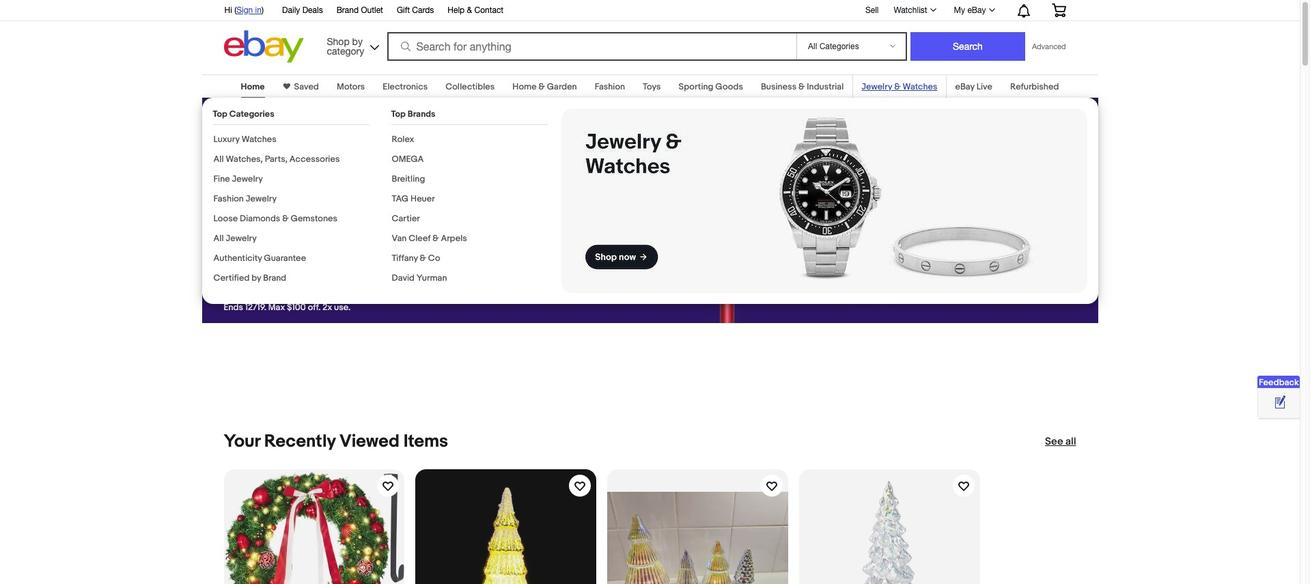 Task type: vqa. For each thing, say whether or not it's contained in the screenshot.
rightmost (1)
no



Task type: locate. For each thing, give the bounding box(es) containing it.
help
[[448, 5, 465, 15]]

0 vertical spatial all
[[213, 154, 224, 165]]

0 horizontal spatial brand
[[263, 273, 286, 283]]

tag
[[392, 193, 409, 204]]

all watches, parts, accessories
[[213, 154, 340, 165]]

jewelry up authenticity
[[226, 233, 257, 244]]

ends
[[224, 302, 243, 313]]

tiffany & co
[[392, 253, 440, 264]]

viewed
[[339, 431, 400, 452]]

david yurman link
[[392, 273, 447, 283]]

1 vertical spatial by
[[252, 273, 261, 283]]

0 horizontal spatial top
[[213, 109, 227, 120]]

sporting
[[679, 81, 713, 92]]

& for home
[[539, 81, 545, 92]]

1 horizontal spatial by
[[352, 36, 363, 47]]

omega link
[[392, 154, 424, 165]]

0 horizontal spatial home
[[241, 81, 265, 92]]

feedback
[[1259, 377, 1299, 388]]

0 vertical spatial ebay
[[968, 5, 986, 15]]

jewelry up diamonds
[[246, 193, 277, 204]]

all up fine
[[213, 154, 224, 165]]

(
[[234, 5, 237, 15]]

top left the brands
[[391, 109, 406, 120]]

see all
[[1045, 435, 1076, 448]]

on
[[346, 178, 360, 193]]

see all link
[[1045, 435, 1076, 449]]

watchlist link
[[886, 2, 942, 18]]

by inside "shop by category"
[[352, 36, 363, 47]]

david
[[392, 273, 415, 283]]

watches
[[903, 81, 938, 92], [242, 134, 277, 145]]

brand down guarantee
[[263, 273, 286, 283]]

ebay live link
[[955, 81, 992, 92]]

1 vertical spatial watches
[[242, 134, 277, 145]]

sporting goods link
[[679, 81, 743, 92]]

fashion for fashion jewelry
[[213, 193, 244, 204]]

home & garden
[[513, 81, 577, 92]]

an extra 20% off direct from dyson enjoy holiday savings on vacuums, purifiers, and more.
[[224, 108, 441, 208]]

purifiers,
[[224, 193, 273, 208]]

daily deals link
[[282, 3, 323, 18]]

1 vertical spatial brand
[[263, 273, 286, 283]]

1 horizontal spatial home
[[513, 81, 537, 92]]

fashion inside top categories element
[[213, 193, 244, 204]]

co
[[428, 253, 440, 264]]

& for business
[[799, 81, 805, 92]]

)
[[262, 5, 264, 15]]

fashion link
[[595, 81, 625, 92]]

sporting goods
[[679, 81, 743, 92]]

0 horizontal spatial by
[[252, 273, 261, 283]]

by down the authenticity guarantee link
[[252, 273, 261, 283]]

garden
[[547, 81, 577, 92]]

direct
[[224, 140, 296, 172]]

home left garden
[[513, 81, 537, 92]]

fashion down enjoy
[[213, 193, 244, 204]]

my ebay
[[954, 5, 986, 15]]

by for category
[[352, 36, 363, 47]]

0 horizontal spatial watches
[[242, 134, 277, 145]]

top for top categories
[[213, 109, 227, 120]]

coupon
[[279, 233, 320, 247]]

all down loose
[[213, 233, 224, 244]]

extra
[[262, 108, 324, 140]]

heuer
[[411, 193, 435, 204]]

collectibles link
[[445, 81, 495, 92]]

motors link
[[337, 81, 365, 92]]

brand left outlet
[[337, 5, 359, 15]]

accessories
[[289, 154, 340, 165]]

0 vertical spatial watches
[[903, 81, 938, 92]]

authenticity
[[213, 253, 262, 264]]

savings
[[300, 178, 343, 193]]

1 vertical spatial ebay
[[955, 81, 975, 92]]

from
[[302, 140, 358, 172]]

watches up watches,
[[242, 134, 277, 145]]

2 top from the left
[[391, 109, 406, 120]]

ebay right my
[[968, 5, 986, 15]]

recently
[[264, 431, 336, 452]]

your recently viewed items
[[224, 431, 448, 452]]

saved
[[294, 81, 319, 92]]

1 vertical spatial fashion
[[213, 193, 244, 204]]

& for jewelry
[[894, 81, 901, 92]]

fashion left toys
[[595, 81, 625, 92]]

tag heuer
[[392, 193, 435, 204]]

use.
[[334, 302, 351, 313]]

dyson
[[364, 140, 441, 172]]

categories
[[229, 109, 274, 120]]

ebay
[[968, 5, 986, 15], [955, 81, 975, 92]]

fashion jewelry
[[213, 193, 277, 204]]

0 horizontal spatial fashion
[[213, 193, 244, 204]]

goods
[[715, 81, 743, 92]]

ebay left live
[[955, 81, 975, 92]]

top categories element
[[213, 109, 369, 292]]

top brands element
[[391, 109, 547, 292]]

fashion for fashion 'link'
[[595, 81, 625, 92]]

2 home from the left
[[513, 81, 537, 92]]

an extra 20% off direct from dyson main content
[[0, 66, 1300, 584]]

shop by category
[[327, 36, 364, 56]]

& for tiffany
[[420, 253, 426, 264]]

hi ( sign in )
[[224, 5, 264, 15]]

0 vertical spatial by
[[352, 36, 363, 47]]

authenticity guarantee
[[213, 253, 306, 264]]

None submit
[[911, 32, 1025, 61]]

by right shop
[[352, 36, 363, 47]]

& for help
[[467, 5, 472, 15]]

home up the categories
[[241, 81, 265, 92]]

all
[[213, 154, 224, 165], [213, 233, 224, 244]]

business & industrial
[[761, 81, 844, 92]]

1 vertical spatial all
[[213, 233, 224, 244]]

2 all from the top
[[213, 233, 224, 244]]

business
[[761, 81, 797, 92]]

advanced
[[1032, 42, 1066, 51]]

home
[[241, 81, 265, 92], [513, 81, 537, 92]]

certified
[[213, 273, 250, 283]]

1 home from the left
[[241, 81, 265, 92]]

luxury watches
[[213, 134, 277, 145]]

rolex link
[[392, 134, 414, 145]]

brand inside top categories element
[[263, 273, 286, 283]]

van cleef & arpels
[[392, 233, 467, 244]]

watches inside top categories element
[[242, 134, 277, 145]]

max
[[268, 302, 285, 313]]

1 horizontal spatial fashion
[[595, 81, 625, 92]]

brand outlet link
[[337, 3, 383, 18]]

1 top from the left
[[213, 109, 227, 120]]

shop
[[327, 36, 350, 47]]

and
[[276, 193, 297, 208]]

breitling
[[392, 174, 425, 184]]

& inside account navigation
[[467, 5, 472, 15]]

account navigation
[[217, 0, 1076, 21]]

0 vertical spatial brand
[[337, 5, 359, 15]]

all watches, parts, accessories link
[[213, 154, 340, 165]]

1 horizontal spatial brand
[[337, 5, 359, 15]]

watches left the ebay live link
[[903, 81, 938, 92]]

see
[[1045, 435, 1063, 448]]

collectibles
[[445, 81, 495, 92]]

1 all from the top
[[213, 154, 224, 165]]

sell link
[[859, 5, 885, 15]]

an
[[224, 108, 256, 140]]

by inside top categories element
[[252, 273, 261, 283]]

my
[[954, 5, 965, 15]]

top up luxury
[[213, 109, 227, 120]]

jewelry up fashion jewelry
[[232, 174, 263, 184]]

1 horizontal spatial top
[[391, 109, 406, 120]]

ends 12/19. max $100 off. 2x use.
[[224, 302, 351, 313]]

0 vertical spatial fashion
[[595, 81, 625, 92]]

diamonds
[[240, 213, 280, 224]]

contact
[[474, 5, 504, 15]]



Task type: describe. For each thing, give the bounding box(es) containing it.
top for top brands
[[391, 109, 406, 120]]

yurman
[[417, 273, 447, 283]]

jewelry for all jewelry
[[226, 233, 257, 244]]

van cleef & arpels link
[[392, 233, 467, 244]]

loose diamonds & gemstones
[[213, 213, 337, 224]]

in
[[255, 5, 262, 15]]

brand inside account navigation
[[337, 5, 359, 15]]

certified by brand link
[[213, 273, 286, 283]]

loose
[[213, 213, 238, 224]]

luxury
[[213, 134, 240, 145]]

breitling link
[[392, 174, 425, 184]]

category
[[327, 45, 364, 56]]

cartier
[[392, 213, 420, 224]]

get the coupon link
[[224, 225, 354, 256]]

jewelry for fine jewelry
[[232, 174, 263, 184]]

the
[[259, 233, 276, 247]]

fine jewelry
[[213, 174, 263, 184]]

luxury watches link
[[213, 134, 277, 145]]

off.
[[308, 302, 321, 313]]

your
[[224, 431, 260, 452]]

daily deals
[[282, 5, 323, 15]]

outlet
[[361, 5, 383, 15]]

Search for anything text field
[[389, 33, 794, 59]]

electronics link
[[383, 81, 428, 92]]

$100
[[287, 302, 306, 313]]

shop by category banner
[[217, 0, 1076, 66]]

sign in link
[[237, 5, 262, 15]]

deals
[[302, 5, 323, 15]]

jewelry & watches - shop now image
[[561, 109, 1087, 293]]

fine jewelry link
[[213, 174, 263, 184]]

top brands
[[391, 109, 436, 120]]

your recently viewed items link
[[224, 431, 448, 452]]

tag heuer link
[[392, 193, 435, 204]]

get
[[236, 233, 256, 247]]

jewelry right industrial
[[862, 81, 892, 92]]

enjoy
[[224, 178, 254, 193]]

live
[[977, 81, 992, 92]]

motors
[[337, 81, 365, 92]]

2x
[[323, 302, 332, 313]]

daily
[[282, 5, 300, 15]]

certified by brand
[[213, 273, 286, 283]]

jewelry & watches link
[[862, 81, 938, 92]]

hi
[[224, 5, 232, 15]]

david yurman
[[392, 273, 447, 283]]

arpels
[[441, 233, 467, 244]]

get the coupon
[[236, 233, 323, 247]]

tiffany & co link
[[392, 253, 440, 264]]

help & contact
[[448, 5, 504, 15]]

home for home
[[241, 81, 265, 92]]

gift cards
[[397, 5, 434, 15]]

van
[[392, 233, 407, 244]]

ebay inside account navigation
[[968, 5, 986, 15]]

all jewelry
[[213, 233, 257, 244]]

fashion jewelry link
[[213, 193, 277, 204]]

all for all watches, parts, accessories
[[213, 154, 224, 165]]

off
[[392, 108, 425, 140]]

all for all jewelry
[[213, 233, 224, 244]]

your shopping cart image
[[1051, 3, 1067, 17]]

industrial
[[807, 81, 844, 92]]

cartier link
[[392, 213, 420, 224]]

all jewelry link
[[213, 233, 257, 244]]

& inside top categories element
[[282, 213, 289, 224]]

parts,
[[265, 154, 287, 165]]

brand outlet
[[337, 5, 383, 15]]

toys
[[643, 81, 661, 92]]

cards
[[412, 5, 434, 15]]

by for brand
[[252, 273, 261, 283]]

holiday
[[256, 178, 297, 193]]

toys link
[[643, 81, 661, 92]]

help & contact link
[[448, 3, 504, 18]]

refurbished
[[1010, 81, 1059, 92]]

refurbished link
[[1010, 81, 1059, 92]]

shop by category button
[[321, 30, 382, 60]]

tiffany
[[392, 253, 418, 264]]

home for home & garden
[[513, 81, 537, 92]]

jewelry & watches
[[862, 81, 938, 92]]

none submit inside shop by category banner
[[911, 32, 1025, 61]]

1 horizontal spatial watches
[[903, 81, 938, 92]]

cleef
[[409, 233, 431, 244]]

advanced link
[[1025, 33, 1073, 60]]

ebay inside an extra 20% off direct from dyson main content
[[955, 81, 975, 92]]

gemstones
[[291, 213, 337, 224]]

an extra 20% off direct from dyson link
[[224, 108, 450, 173]]

brands
[[408, 109, 436, 120]]

omega
[[392, 154, 424, 165]]

sell
[[865, 5, 879, 15]]

watches,
[[226, 154, 263, 165]]

jewelry for fashion jewelry
[[246, 193, 277, 204]]



